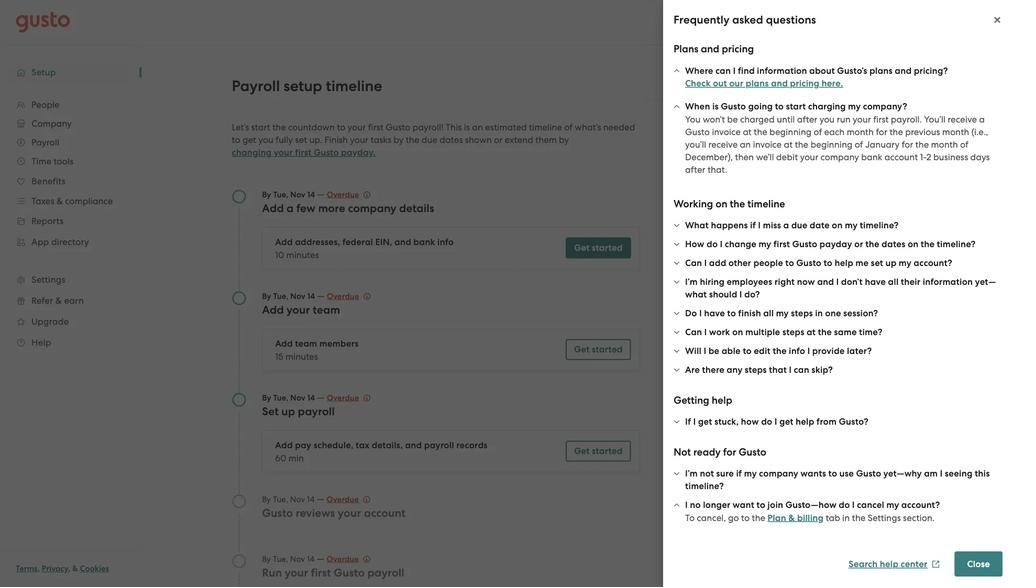 Task type: vqa. For each thing, say whether or not it's contained in the screenshot.
Time tools dropdown button
no



Task type: describe. For each thing, give the bounding box(es) containing it.
get right if
[[698, 417, 712, 427]]

tue, for run your first gusto payroll
[[273, 555, 288, 564]]

0 horizontal spatial do
[[707, 239, 718, 250]]

what for what to have ready
[[762, 133, 788, 145]]

the inside finish your tasks by the due dates shown or extend them by changing your first gusto payday.
[[406, 135, 419, 145]]

on right date
[[832, 220, 843, 231]]

to up debit
[[790, 133, 800, 145]]

0 vertical spatial after
[[797, 114, 818, 124]]

our inside frequently asked questions dialog
[[729, 78, 744, 89]]

0 horizontal spatial can
[[716, 65, 731, 76]]

by for add a few more company details
[[262, 190, 271, 199]]

happens
[[711, 220, 748, 231]]

to down how do i change my first gusto payday or the dates on the timeline?
[[824, 258, 833, 269]]

due inside frequently asked questions dialog
[[792, 220, 808, 231]]

2 vertical spatial steps
[[745, 365, 767, 375]]

1 , from the left
[[38, 564, 40, 574]]

get inside download our handy checklist of everything you'll need to get set up for your first payroll.
[[865, 164, 879, 174]]

employees
[[727, 277, 773, 287]]

how
[[741, 417, 759, 427]]

your inside let's start the countdown to your first gusto payroll! this is an estimated                     timeline of what's needed to get you fully set up.
[[348, 122, 366, 133]]

people
[[754, 258, 783, 269]]

on right work
[[733, 327, 743, 338]]

let's
[[232, 122, 249, 133]]

start inside frequently asked questions dialog
[[786, 101, 806, 112]]

will i be able to edit the info i provide later?
[[685, 346, 872, 357]]

checklist inside download our handy checklist of everything you'll need to get set up for your first payroll.
[[851, 151, 886, 162]]

help left me
[[835, 258, 854, 269]]

overdue button for few
[[327, 188, 371, 201]]

you inside you won't be charged until after you run your first payroll. you'll receive a gusto invoice at the beginning of each month for the previous month (i.e., you'll receive an invoice at the beginning of january for the month of december), then we'll debit your company bank account 1-2 business days after that.
[[820, 114, 835, 124]]

first inside download our handy checklist of everything you'll need to get set up for your first payroll.
[[809, 177, 824, 187]]

1 vertical spatial timeline?
[[937, 239, 976, 250]]

overdue button for your
[[327, 493, 371, 506]]

what happens if i miss a due date on my timeline?
[[685, 220, 899, 231]]

14 for few
[[307, 190, 315, 199]]

1 horizontal spatial a
[[784, 220, 789, 231]]

and inside add pay schedule, tax details, and payroll records 60 min
[[405, 440, 422, 451]]

to left join
[[757, 500, 766, 511]]

up for for
[[762, 177, 772, 187]]

changing your first gusto payday. button
[[232, 146, 376, 159]]

0 horizontal spatial timeline
[[326, 77, 382, 95]]

be for won't
[[727, 114, 738, 124]]

run
[[262, 566, 282, 579]]

get inside let's start the countdown to your first gusto payroll! this is an estimated                     timeline of what's needed to get you fully set up.
[[243, 135, 256, 145]]

set for download our handy checklist of everything you'll need to get set up for your first payroll.
[[881, 164, 893, 174]]

month left (i.e.,
[[943, 127, 969, 137]]

overdue for your
[[327, 495, 359, 504]]

add for add addresses, federal ein, and bank info 10 minutes
[[275, 237, 293, 248]]

tasks
[[371, 135, 391, 145]]

10
[[275, 250, 284, 260]]

14 for your
[[307, 495, 315, 504]]

gusto inside let's start the countdown to your first gusto payroll! this is an estimated                     timeline of what's needed to get you fully set up.
[[386, 122, 410, 133]]

company?
[[863, 101, 907, 112]]

charging
[[808, 101, 846, 112]]

2 vertical spatial &
[[72, 564, 78, 574]]

seeing
[[945, 468, 973, 479]]

needed
[[603, 122, 635, 133]]

first inside let's start the countdown to your first gusto payroll! this is an estimated                     timeline of what's needed to get you fully set up.
[[368, 122, 384, 133]]

to up right
[[786, 258, 794, 269]]

0 vertical spatial steps
[[791, 308, 813, 319]]

stuck,
[[715, 417, 739, 427]]

what for what happens if i miss a due date on my timeline?
[[685, 220, 709, 231]]

finish
[[325, 135, 348, 145]]

settings inside gusto navigation element
[[31, 275, 65, 285]]

for up sure
[[723, 446, 736, 458]]

multiple
[[746, 327, 780, 338]]

information inside i'm hiring employees right now and i don't have all their information yet— what should i do?
[[923, 277, 973, 287]]

1 vertical spatial plans
[[746, 78, 769, 89]]

1 vertical spatial account?
[[902, 500, 940, 511]]

or for payday
[[855, 239, 864, 250]]

shown
[[465, 135, 492, 145]]

download our handy checklist of everything you'll need to get set up for your first payroll.
[[762, 151, 897, 187]]

i left work
[[705, 327, 707, 338]]

settings link
[[10, 270, 131, 289]]

app directory link
[[10, 233, 131, 251]]

payroll setup timeline
[[232, 77, 382, 95]]

2 , from the left
[[68, 564, 70, 574]]

other
[[729, 258, 751, 269]]

i left add
[[705, 258, 707, 269]]

that.
[[708, 164, 728, 175]]

2 by from the left
[[559, 135, 569, 145]]

0 horizontal spatial all
[[763, 308, 774, 319]]

& inside list
[[55, 296, 62, 306]]

pricing?
[[914, 65, 948, 76]]

help link
[[10, 333, 131, 352]]

by for run your first gusto payroll
[[262, 555, 271, 564]]

download checklist link
[[762, 193, 856, 204]]

add addresses, federal ein, and bank info 10 minutes
[[275, 237, 454, 260]]

tue, for add a few more company details
[[273, 190, 288, 199]]

help left the from
[[796, 417, 815, 427]]

let's start the countdown to your first gusto payroll! this is an estimated                     timeline of what's needed to get you fully set up.
[[232, 122, 635, 145]]

estimated
[[485, 122, 527, 133]]

finish
[[738, 308, 761, 319]]

search help center
[[849, 559, 928, 570]]

60
[[275, 453, 286, 463]]

payroll. inside download our handy checklist of everything you'll need to get set up for your first payroll.
[[826, 177, 857, 187]]

1 horizontal spatial invoice
[[753, 139, 782, 150]]

i left miss
[[758, 220, 761, 231]]

run your first gusto payroll
[[262, 566, 404, 579]]

help up stuck, at bottom
[[712, 394, 732, 406]]

for down 'previous'
[[902, 139, 913, 150]]

account menu element
[[811, 0, 998, 45]]

frequently asked questions
[[674, 13, 816, 26]]

timeline inside frequently asked questions dialog
[[748, 198, 785, 210]]

minutes inside add team members 15 minutes
[[285, 351, 318, 362]]

— for few
[[317, 189, 325, 199]]

— for payroll
[[317, 392, 325, 403]]

on up "happens"
[[716, 198, 728, 210]]

nov for payroll
[[290, 393, 305, 403]]

refer & earn link
[[10, 291, 131, 310]]

upgrade
[[31, 316, 69, 327]]

am
[[924, 468, 938, 479]]

i left cancel
[[852, 500, 855, 511]]

plans and pricing
[[674, 43, 754, 55]]

when
[[685, 101, 710, 112]]

billing
[[797, 513, 824, 523]]

by tue, nov 14 — for payroll
[[262, 392, 327, 403]]

no
[[690, 500, 701, 511]]

tue, for set up payroll
[[273, 393, 288, 403]]

first right run
[[311, 566, 331, 579]]

have for what to have ready
[[802, 133, 825, 145]]

by for set up payroll
[[262, 393, 271, 403]]

now
[[797, 277, 815, 287]]

i right will
[[704, 346, 707, 357]]

add for add team members 15 minutes
[[275, 338, 293, 349]]

to left finish
[[727, 308, 736, 319]]

first inside you won't be charged until after you run your first payroll. you'll receive a gusto invoice at the beginning of each month for the previous month (i.e., you'll receive an invoice at the beginning of january for the month of december), then we'll debit your company bank account 1-2 business days after that.
[[874, 114, 889, 124]]

all inside i'm hiring employees right now and i don't have all their information yet— what should i do?
[[888, 277, 899, 287]]

overdue button for team
[[327, 290, 371, 303]]

to left edit
[[743, 346, 752, 357]]

miss
[[763, 220, 781, 231]]

we'll
[[756, 152, 774, 162]]

benefits link
[[10, 172, 131, 191]]

change
[[725, 239, 757, 250]]

questions
[[766, 13, 816, 26]]

this
[[446, 122, 462, 133]]

debit
[[776, 152, 798, 162]]

up for my
[[886, 258, 897, 269]]

refer
[[31, 296, 53, 306]]

first down miss
[[774, 239, 790, 250]]

& inside frequently asked questions dialog
[[789, 513, 795, 523]]

to
[[685, 513, 695, 523]]

my inside i'm not sure if my company wants to use gusto yet—why am i seeing this timeline?
[[744, 468, 757, 479]]

reports link
[[10, 212, 131, 231]]

1 horizontal spatial receive
[[948, 114, 977, 124]]

to down let's
[[232, 135, 240, 145]]

to inside i'm not sure if my company wants to use gusto yet—why am i seeing this timeline?
[[829, 468, 837, 479]]

0 horizontal spatial invoice
[[712, 127, 741, 137]]

to up "until"
[[775, 101, 784, 112]]

should
[[709, 289, 737, 300]]

of left each
[[814, 127, 822, 137]]

your down what to have ready
[[800, 152, 819, 162]]

terms
[[16, 564, 38, 574]]

can i work on multiple steps at the same time?
[[685, 327, 883, 338]]

add for add your team
[[262, 303, 284, 316]]

0 vertical spatial in
[[815, 308, 823, 319]]

2
[[927, 152, 931, 162]]

1 started from the top
[[592, 243, 623, 253]]

what's
[[575, 122, 601, 133]]

0 vertical spatial plans
[[870, 65, 893, 76]]

2 vertical spatial up
[[282, 405, 295, 418]]

fully
[[276, 135, 293, 145]]

january
[[866, 139, 900, 150]]

about
[[810, 65, 835, 76]]

due inside finish your tasks by the due dates shown or extend them by changing your first gusto payday.
[[422, 135, 438, 145]]

gusto—how
[[786, 500, 837, 511]]

payday
[[820, 239, 852, 250]]

you'll
[[924, 114, 946, 124]]

0 vertical spatial beginning
[[770, 127, 812, 137]]

1 horizontal spatial ready
[[827, 133, 855, 145]]

1 vertical spatial company
[[348, 202, 397, 215]]

your right reviews in the bottom left of the page
[[338, 507, 361, 520]]

countdown
[[288, 122, 335, 133]]

month down the run
[[847, 127, 874, 137]]

dates inside finish your tasks by the due dates shown or extend them by changing your first gusto payday.
[[440, 135, 463, 145]]

how
[[685, 239, 705, 250]]

handy
[[823, 151, 849, 162]]

each
[[824, 127, 845, 137]]

company inside you won't be charged until after you run your first payroll. you'll receive a gusto invoice at the beginning of each month for the previous month (i.e., you'll receive an invoice at the beginning of january for the month of december), then we'll debit your company bank account 1-2 business days after that.
[[821, 152, 859, 162]]

2 horizontal spatial do
[[839, 500, 850, 511]]

1 get started button from the top
[[566, 238, 631, 259]]

for inside download our handy checklist of everything you'll need to get set up for your first payroll.
[[775, 177, 786, 187]]

get started button for add your team
[[566, 339, 631, 360]]

business
[[934, 152, 968, 162]]

can for can i add other people to gusto to help me set up my account?
[[685, 258, 702, 269]]

your right the run
[[853, 114, 871, 124]]

for up january
[[876, 127, 888, 137]]

1 vertical spatial receive
[[709, 139, 738, 150]]

get for set up payroll
[[574, 446, 590, 457]]

i right do
[[699, 308, 702, 319]]

0 vertical spatial timeline?
[[860, 220, 899, 231]]

1 horizontal spatial pricing
[[790, 78, 820, 89]]

have inside i'm hiring employees right now and i don't have all their information yet— what should i do?
[[865, 277, 886, 287]]

download for download checklist
[[774, 193, 818, 204]]

1 vertical spatial at
[[784, 139, 793, 150]]

in inside to cancel, go to the plan & billing tab in the settings section.
[[843, 513, 850, 523]]

1 vertical spatial checklist
[[820, 193, 856, 204]]

getting help
[[674, 394, 732, 406]]

1 vertical spatial do
[[761, 417, 773, 427]]

0 horizontal spatial a
[[287, 202, 294, 215]]

reports
[[31, 216, 64, 226]]

december),
[[685, 152, 733, 162]]

wants
[[801, 468, 826, 479]]

yet—
[[975, 277, 996, 287]]

of left january
[[855, 139, 863, 150]]

plans
[[674, 43, 699, 55]]

my up "people"
[[759, 239, 772, 250]]

search help center link
[[849, 559, 940, 570]]

close button
[[955, 552, 1003, 577]]

of up the business
[[960, 139, 969, 150]]

my up payday on the top right of page
[[845, 220, 858, 231]]

how do i change my first gusto payday or the dates on the timeline?
[[685, 239, 976, 250]]

by tue, nov 14 — for team
[[262, 291, 327, 301]]

your right run
[[285, 566, 308, 579]]

my up the run
[[848, 101, 861, 112]]

your inside download our handy checklist of everything you'll need to get set up for your first payroll.
[[788, 177, 807, 187]]

0 vertical spatial if
[[750, 220, 756, 231]]

to inside to cancel, go to the plan & billing tab in the settings section.
[[741, 513, 750, 523]]

tab
[[826, 513, 840, 523]]

add
[[709, 258, 727, 269]]

my up their
[[899, 258, 912, 269]]

session?
[[844, 308, 878, 319]]

you'll inside you won't be charged until after you run your first payroll. you'll receive a gusto invoice at the beginning of each month for the previous month (i.e., you'll receive an invoice at the beginning of january for the month of december), then we'll debit your company bank account 1-2 business days after that.
[[685, 139, 706, 150]]

search
[[849, 559, 878, 570]]

you inside let's start the countdown to your first gusto payroll! this is an estimated                     timeline of what's needed to get you fully set up.
[[258, 135, 273, 145]]

help left center
[[880, 559, 899, 570]]

i left don't
[[836, 277, 839, 287]]

overdue for first
[[327, 555, 359, 564]]

1 vertical spatial can
[[794, 365, 809, 375]]

ready inside frequently asked questions dialog
[[694, 446, 721, 458]]

an inside let's start the countdown to your first gusto payroll! this is an estimated                     timeline of what's needed to get you fully set up.
[[472, 122, 483, 133]]

is inside frequently asked questions dialog
[[713, 101, 719, 112]]

by tue, nov 14 — for your
[[262, 494, 327, 504]]

1 vertical spatial after
[[685, 164, 706, 175]]

overdue button for first
[[327, 553, 371, 566]]

and right plans
[[701, 43, 720, 55]]

cookies
[[80, 564, 109, 574]]

i right if
[[694, 417, 696, 427]]

privacy
[[42, 564, 68, 574]]



Task type: locate. For each thing, give the bounding box(es) containing it.
information up check out our plans and pricing here. link
[[757, 65, 807, 76]]

add a few more company details
[[262, 202, 434, 215]]

to right go
[[741, 513, 750, 523]]

1 vertical spatial an
[[740, 139, 751, 150]]

invoice down won't
[[712, 127, 741, 137]]

1 horizontal spatial company
[[759, 468, 799, 479]]

overdue up the add your team
[[327, 292, 359, 301]]

overdue for team
[[327, 292, 359, 301]]

3 overdue from the top
[[327, 393, 359, 403]]

1 vertical spatial team
[[295, 338, 317, 349]]

able
[[722, 346, 741, 357]]

14 up the add your team
[[307, 292, 315, 301]]

i left find
[[733, 65, 736, 76]]

0 vertical spatial &
[[55, 296, 62, 306]]

what up the how
[[685, 220, 709, 231]]

gusto?
[[839, 417, 869, 427]]

of inside let's start the countdown to your first gusto payroll! this is an estimated                     timeline of what's needed to get you fully set up.
[[564, 122, 573, 133]]

tue, down changing your first gusto payday. button
[[273, 190, 288, 199]]

home image
[[16, 12, 70, 33]]

can for can i work on multiple steps at the same time?
[[685, 327, 702, 338]]

1 horizontal spatial be
[[727, 114, 738, 124]]

refer & earn
[[31, 296, 84, 306]]

you won't be charged until after you run your first payroll. you'll receive a gusto invoice at the beginning of each month for the previous month (i.e., you'll receive an invoice at the beginning of january for the month of december), then we'll debit your company bank account 1-2 business days after that.
[[685, 114, 990, 175]]

2 i'm from the top
[[685, 468, 698, 479]]

by tue, nov 14 — up run
[[262, 554, 327, 564]]

an
[[472, 122, 483, 133], [740, 139, 751, 150]]

if right sure
[[736, 468, 742, 479]]

circle blank image
[[232, 554, 247, 569]]

due
[[422, 135, 438, 145], [792, 220, 808, 231]]

and left pricing?
[[895, 65, 912, 76]]

you'll inside download our handy checklist of everything you'll need to get set up for your first payroll.
[[808, 164, 829, 174]]

payroll
[[232, 77, 280, 95]]

1 can from the top
[[685, 258, 702, 269]]

details
[[399, 202, 434, 215]]

team left members
[[295, 338, 317, 349]]

1 14 from the top
[[307, 190, 315, 199]]

you'll up december), at the top of page
[[685, 139, 706, 150]]

2 started from the top
[[592, 344, 623, 355]]

1 overdue button from the top
[[327, 188, 371, 201]]

i'm not sure if my company wants to use gusto yet—why am i seeing this timeline?
[[685, 468, 990, 492]]

all right finish
[[763, 308, 774, 319]]

more
[[318, 202, 345, 215]]

overdue up add a few more company details
[[327, 190, 359, 199]]

i'm inside i'm not sure if my company wants to use gusto yet—why am i seeing this timeline?
[[685, 468, 698, 479]]

1 by tue, nov 14 — from the top
[[262, 189, 327, 199]]

2 overdue from the top
[[327, 292, 359, 301]]

1 vertical spatial set
[[881, 164, 893, 174]]

add inside add addresses, federal ein, and bank info 10 minutes
[[275, 237, 293, 248]]

pricing
[[722, 43, 754, 55], [790, 78, 820, 89]]

by right them
[[559, 135, 569, 145]]

and up when is gusto going to start charging my company?
[[771, 78, 788, 89]]

2 horizontal spatial payroll
[[424, 440, 454, 451]]

directory
[[51, 237, 89, 247]]

2 vertical spatial company
[[759, 468, 799, 479]]

your up add team members 15 minutes
[[287, 303, 310, 316]]

set
[[262, 405, 279, 418]]

our inside download our handy checklist of everything you'll need to get set up for your first payroll.
[[807, 151, 820, 162]]

have down me
[[865, 277, 886, 287]]

14 for payroll
[[307, 393, 315, 403]]

0 vertical spatial settings
[[31, 275, 65, 285]]

account? up their
[[914, 258, 953, 269]]

do right the how
[[707, 239, 718, 250]]

to inside download our handy checklist of everything you'll need to get set up for your first payroll.
[[854, 164, 863, 174]]

1 vertical spatial beginning
[[811, 139, 853, 150]]

not ready for gusto
[[674, 446, 767, 458]]

checklist
[[851, 151, 886, 162], [820, 193, 856, 204]]

0 vertical spatial can
[[685, 258, 702, 269]]

can i add other people to gusto to help me set up my account?
[[685, 258, 953, 269]]

0 horizontal spatial ready
[[694, 446, 721, 458]]

overdue up the gusto reviews your account
[[327, 495, 359, 504]]

by tue, nov 14 —
[[262, 189, 327, 199], [262, 291, 327, 301], [262, 392, 327, 403], [262, 494, 327, 504], [262, 554, 327, 564]]

or inside frequently asked questions dialog
[[855, 239, 864, 250]]

add inside add team members 15 minutes
[[275, 338, 293, 349]]

nov for first
[[290, 555, 305, 564]]

download for download our handy checklist of everything you'll need to get set up for your first payroll.
[[762, 151, 804, 162]]

0 horizontal spatial you
[[258, 135, 273, 145]]

5 14 from the top
[[307, 555, 315, 564]]

frequently asked questions dialog
[[663, 0, 1013, 587]]

2 can from the top
[[685, 327, 702, 338]]

0 vertical spatial dates
[[440, 135, 463, 145]]

— up reviews in the bottom left of the page
[[317, 494, 324, 504]]

i'm inside i'm hiring employees right now and i don't have all their information yet— what should i do?
[[685, 277, 698, 287]]

first inside finish your tasks by the due dates shown or extend them by changing your first gusto payday.
[[295, 147, 312, 158]]

account? up 'section.'
[[902, 500, 940, 511]]

that
[[769, 365, 787, 375]]

i left the do?
[[740, 289, 742, 300]]

overdue for few
[[327, 190, 359, 199]]

1 vertical spatial settings
[[868, 513, 901, 523]]

1 vertical spatial steps
[[783, 327, 805, 338]]

by up set
[[262, 393, 271, 403]]

beginning
[[770, 127, 812, 137], [811, 139, 853, 150]]

0 vertical spatial pricing
[[722, 43, 754, 55]]

or inside finish your tasks by the due dates shown or extend them by changing your first gusto payday.
[[494, 135, 503, 145]]

i'm for i'm hiring employees right now and i don't have all their information yet— what should i do?
[[685, 277, 698, 287]]

1 vertical spatial minutes
[[285, 351, 318, 362]]

timeline? inside i'm not sure if my company wants to use gusto yet—why am i seeing this timeline?
[[685, 481, 724, 492]]

of inside download our handy checklist of everything you'll need to get set up for your first payroll.
[[888, 151, 897, 162]]

minutes down addresses,
[[286, 250, 319, 260]]

2 by tue, nov 14 — from the top
[[262, 291, 327, 301]]

my right cancel
[[887, 500, 899, 511]]

first up download checklist on the right top of page
[[809, 177, 824, 187]]

payroll.
[[891, 114, 922, 124], [826, 177, 857, 187]]

1 horizontal spatial do
[[761, 417, 773, 427]]

checklist down january
[[851, 151, 886, 162]]

started for set up payroll
[[592, 446, 623, 457]]

4 by tue, nov 14 — from the top
[[262, 494, 327, 504]]

get right how on the right
[[780, 417, 794, 427]]

2 horizontal spatial company
[[821, 152, 859, 162]]

2 get from the top
[[574, 344, 590, 355]]

setup
[[31, 67, 56, 78]]

2 by from the top
[[262, 292, 271, 301]]

what inside frequently asked questions dialog
[[685, 220, 709, 231]]

1 horizontal spatial payroll
[[368, 566, 404, 579]]

company up ein,
[[348, 202, 397, 215]]

gusto inside you won't be charged until after you run your first payroll. you'll receive a gusto invoice at the beginning of each month for the previous month (i.e., you'll receive an invoice at the beginning of january for the month of december), then we'll debit your company bank account 1-2 business days after that.
[[685, 127, 710, 137]]

0 vertical spatial up
[[762, 177, 772, 187]]

can
[[716, 65, 731, 76], [794, 365, 809, 375]]

0 vertical spatial payroll.
[[891, 114, 922, 124]]

an inside you won't be charged until after you run your first payroll. you'll receive a gusto invoice at the beginning of each month for the previous month (i.e., you'll receive an invoice at the beginning of january for the month of december), then we'll debit your company bank account 1-2 business days after that.
[[740, 139, 751, 150]]

company inside i'm not sure if my company wants to use gusto yet—why am i seeing this timeline?
[[759, 468, 799, 479]]

get started button
[[566, 238, 631, 259], [566, 339, 631, 360], [566, 441, 631, 462]]

minutes inside add addresses, federal ein, and bank info 10 minutes
[[286, 250, 319, 260]]

0 vertical spatial get started button
[[566, 238, 631, 259]]

where
[[685, 65, 713, 76]]

your up payday.
[[350, 135, 368, 145]]

0 horizontal spatial our
[[729, 78, 744, 89]]

have up work
[[704, 308, 725, 319]]

&
[[55, 296, 62, 306], [789, 513, 795, 523], [72, 564, 78, 574]]

0 vertical spatial timeline
[[326, 77, 382, 95]]

at down 'charged'
[[743, 127, 752, 137]]

1 vertical spatial account
[[364, 507, 406, 520]]

1 by from the top
[[262, 190, 271, 199]]

0 vertical spatial checklist
[[851, 151, 886, 162]]

, left cookies
[[68, 564, 70, 574]]

same
[[834, 327, 857, 338]]

you
[[820, 114, 835, 124], [258, 135, 273, 145]]

0 vertical spatial team
[[313, 303, 340, 316]]

have up handy
[[802, 133, 825, 145]]

account inside you won't be charged until after you run your first payroll. you'll receive a gusto invoice at the beginning of each month for the previous month (i.e., you'll receive an invoice at the beginning of january for the month of december), then we'll debit your company bank account 1-2 business days after that.
[[885, 152, 918, 162]]

invoice
[[712, 127, 741, 137], [753, 139, 782, 150]]

list
[[0, 95, 141, 353]]

get down january
[[865, 164, 879, 174]]

set inside let's start the countdown to your first gusto payroll! this is an estimated                     timeline of what's needed to get you fully set up.
[[295, 135, 307, 145]]

0 vertical spatial info
[[438, 237, 454, 248]]

set inside frequently asked questions dialog
[[871, 258, 884, 269]]

or up me
[[855, 239, 864, 250]]

timeline?
[[860, 220, 899, 231], [937, 239, 976, 250], [685, 481, 724, 492]]

plan
[[768, 513, 786, 523]]

1 horizontal spatial or
[[855, 239, 864, 250]]

0 vertical spatial minutes
[[286, 250, 319, 260]]

— for your
[[317, 494, 324, 504]]

0 horizontal spatial at
[[743, 127, 752, 137]]

2 horizontal spatial timeline
[[748, 198, 785, 210]]

5 overdue button from the top
[[327, 553, 371, 566]]

4 tue, from the top
[[273, 495, 288, 504]]

i left the no
[[685, 500, 688, 511]]

get up changing at top left
[[243, 135, 256, 145]]

up inside download our handy checklist of everything you'll need to get set up for your first payroll.
[[762, 177, 772, 187]]

1-
[[920, 152, 927, 162]]

0 vertical spatial payroll
[[298, 405, 335, 418]]

a inside you won't be charged until after you run your first payroll. you'll receive a gusto invoice at the beginning of each month for the previous month (i.e., you'll receive an invoice at the beginning of january for the month of december), then we'll debit your company bank account 1-2 business days after that.
[[979, 114, 985, 124]]

overdue button up add a few more company details
[[327, 188, 371, 201]]

here.
[[822, 78, 843, 89]]

first down up.
[[295, 147, 312, 158]]

5 by tue, nov 14 — from the top
[[262, 554, 327, 564]]

1 horizontal spatial have
[[802, 133, 825, 145]]

14 for first
[[307, 555, 315, 564]]

check out our plans and pricing here.
[[685, 78, 843, 89]]

by
[[394, 135, 404, 145], [559, 135, 569, 145]]

& left cookies
[[72, 564, 78, 574]]

0 horizontal spatial if
[[736, 468, 742, 479]]

you'll down handy
[[808, 164, 829, 174]]

nov for team
[[290, 292, 305, 301]]

overdue
[[327, 190, 359, 199], [327, 292, 359, 301], [327, 393, 359, 403], [327, 495, 359, 504], [327, 555, 359, 564]]

to
[[775, 101, 784, 112], [337, 122, 345, 133], [790, 133, 800, 145], [232, 135, 240, 145], [854, 164, 863, 174], [786, 258, 794, 269], [824, 258, 833, 269], [727, 308, 736, 319], [743, 346, 752, 357], [829, 468, 837, 479], [757, 500, 766, 511], [741, 513, 750, 523]]

from
[[817, 417, 837, 427]]

4 overdue from the top
[[327, 495, 359, 504]]

0 horizontal spatial in
[[815, 308, 823, 319]]

any
[[727, 365, 743, 375]]

1 horizontal spatial you'll
[[808, 164, 829, 174]]

i right that
[[789, 365, 792, 375]]

3 get from the top
[[574, 446, 590, 457]]

ready up not
[[694, 446, 721, 458]]

1 vertical spatial &
[[789, 513, 795, 523]]

changing
[[232, 147, 272, 158]]

add for add a few more company details
[[262, 202, 284, 215]]

5 by from the top
[[262, 555, 271, 564]]

1 vertical spatial a
[[287, 202, 294, 215]]

2 vertical spatial started
[[592, 446, 623, 457]]

download inside download our handy checklist of everything you'll need to get set up for your first payroll.
[[762, 151, 804, 162]]

0 vertical spatial set
[[295, 135, 307, 145]]

2 14 from the top
[[307, 292, 315, 301]]

join
[[768, 500, 783, 511]]

previous
[[906, 127, 940, 137]]

1 horizontal spatial bank
[[862, 152, 883, 162]]

settings
[[31, 275, 65, 285], [868, 513, 901, 523]]

1 vertical spatial up
[[886, 258, 897, 269]]

1 overdue from the top
[[327, 190, 359, 199]]

0 vertical spatial account
[[885, 152, 918, 162]]

up inside frequently asked questions dialog
[[886, 258, 897, 269]]

gusto inside i'm not sure if my company wants to use gusto yet—why am i seeing this timeline?
[[856, 468, 881, 479]]

check
[[685, 78, 711, 89]]

, left privacy
[[38, 564, 40, 574]]

0 vertical spatial all
[[888, 277, 899, 287]]

skip?
[[812, 365, 833, 375]]

2 get started from the top
[[574, 344, 623, 355]]

timeline? down not
[[685, 481, 724, 492]]

0 vertical spatial download
[[762, 151, 804, 162]]

1 get from the top
[[574, 243, 590, 253]]

if left miss
[[750, 220, 756, 231]]

do
[[707, 239, 718, 250], [761, 417, 773, 427], [839, 500, 850, 511]]

date
[[810, 220, 830, 231]]

tue, for add your team
[[273, 292, 288, 301]]

details,
[[372, 440, 403, 451]]

nov for your
[[290, 495, 305, 504]]

info inside add addresses, federal ein, and bank info 10 minutes
[[438, 237, 454, 248]]

do?
[[745, 289, 760, 300]]

get started button for set up payroll
[[566, 441, 631, 462]]

settings inside to cancel, go to the plan & billing tab in the settings section.
[[868, 513, 901, 523]]

bank inside you won't be charged until after you run your first payroll. you'll receive a gusto invoice at the beginning of each month for the previous month (i.e., you'll receive an invoice at the beginning of january for the month of december), then we'll debit your company bank account 1-2 business days after that.
[[862, 152, 883, 162]]

setup
[[284, 77, 322, 95]]

cancel
[[857, 500, 884, 511]]

0 horizontal spatial account
[[364, 507, 406, 520]]

i inside i'm not sure if my company wants to use gusto yet—why am i seeing this timeline?
[[940, 468, 943, 479]]

and inside add addresses, federal ein, and bank info 10 minutes
[[395, 237, 411, 248]]

list containing benefits
[[0, 95, 141, 353]]

steps up the can i work on multiple steps at the same time?
[[791, 308, 813, 319]]

start
[[786, 101, 806, 112], [251, 122, 270, 133]]

1 vertical spatial in
[[843, 513, 850, 523]]

set for can i add other people to gusto to help me set up my account?
[[871, 258, 884, 269]]

0 vertical spatial account?
[[914, 258, 953, 269]]

charged
[[740, 114, 775, 124]]

0 vertical spatial or
[[494, 135, 503, 145]]

company up need at right
[[821, 152, 859, 162]]

frequently
[[674, 13, 730, 26]]

1 horizontal spatial after
[[797, 114, 818, 124]]

after down when is gusto going to start charging my company?
[[797, 114, 818, 124]]

i'm for i'm not sure if my company wants to use gusto yet—why am i seeing this timeline?
[[685, 468, 698, 479]]

dates down this at the top left
[[440, 135, 463, 145]]

a up (i.e.,
[[979, 114, 985, 124]]

month up the business
[[931, 139, 958, 150]]

i up add
[[720, 239, 723, 250]]

is
[[713, 101, 719, 112], [464, 122, 470, 133]]

after down december), at the top of page
[[685, 164, 706, 175]]

1 by from the left
[[394, 135, 404, 145]]

extend
[[505, 135, 533, 145]]

tue, up run
[[273, 555, 288, 564]]

1 vertical spatial all
[[763, 308, 774, 319]]

add pay schedule, tax details, and payroll records 60 min
[[275, 440, 488, 463]]

1 i'm from the top
[[685, 277, 698, 287]]

— for team
[[317, 291, 325, 301]]

be right won't
[[727, 114, 738, 124]]

tue, for gusto reviews your account
[[273, 495, 288, 504]]

to left use
[[829, 468, 837, 479]]

overdue for payroll
[[327, 393, 359, 403]]

4 14 from the top
[[307, 495, 315, 504]]

can up out
[[716, 65, 731, 76]]

center
[[901, 559, 928, 570]]

2 vertical spatial at
[[807, 327, 816, 338]]

my up the can i work on multiple steps at the same time?
[[776, 308, 789, 319]]

our down find
[[729, 78, 744, 89]]

3 overdue button from the top
[[327, 392, 371, 404]]

don't
[[841, 277, 863, 287]]

started
[[592, 243, 623, 253], [592, 344, 623, 355], [592, 446, 623, 457]]

by tue, nov 14 — up reviews in the bottom left of the page
[[262, 494, 327, 504]]

i'm
[[685, 277, 698, 287], [685, 468, 698, 479]]

receive
[[948, 114, 977, 124], [709, 139, 738, 150]]

get started for payroll
[[574, 446, 623, 457]]

1 horizontal spatial account
[[885, 152, 918, 162]]

steps
[[791, 308, 813, 319], [783, 327, 805, 338], [745, 365, 767, 375]]

is inside let's start the countdown to your first gusto payroll! this is an estimated                     timeline of what's needed to get you fully set up.
[[464, 122, 470, 133]]

be for i
[[709, 346, 720, 357]]

have for do i have to finish all my steps in one session?
[[704, 308, 725, 319]]

get started for team
[[574, 344, 623, 355]]

payroll inside add pay schedule, tax details, and payroll records 60 min
[[424, 440, 454, 451]]

gusto inside finish your tasks by the due dates shown or extend them by changing your first gusto payday.
[[314, 147, 339, 158]]

our down what to have ready
[[807, 151, 820, 162]]

set inside download our handy checklist of everything you'll need to get set up for your first payroll.
[[881, 164, 893, 174]]

i right how on the right
[[775, 417, 777, 427]]

what
[[762, 133, 788, 145], [685, 220, 709, 231]]

by tue, nov 14 — up set up payroll
[[262, 392, 327, 403]]

use
[[840, 468, 854, 479]]

tue, up the add your team
[[273, 292, 288, 301]]

2 vertical spatial do
[[839, 500, 850, 511]]

nov for few
[[290, 190, 305, 199]]

3 by tue, nov 14 — from the top
[[262, 392, 327, 403]]

your up finish at top
[[348, 122, 366, 133]]

get for add your team
[[574, 344, 590, 355]]

0 horizontal spatial an
[[472, 122, 483, 133]]

1 vertical spatial payroll
[[424, 440, 454, 451]]

1 vertical spatial get started button
[[566, 339, 631, 360]]

circle blank image
[[232, 494, 247, 509]]

be inside you won't be charged until after you run your first payroll. you'll receive a gusto invoice at the beginning of each month for the previous month (i.e., you'll receive an invoice at the beginning of january for the month of december), then we'll debit your company bank account 1-2 business days after that.
[[727, 114, 738, 124]]

and inside i'm hiring employees right now and i don't have all their information yet— what should i do?
[[817, 277, 834, 287]]

by for add your team
[[262, 292, 271, 301]]

3 14 from the top
[[307, 393, 315, 403]]

schedule,
[[314, 440, 354, 451]]

0 horizontal spatial timeline?
[[685, 481, 724, 492]]

3 by from the top
[[262, 393, 271, 403]]

steps down do i have to finish all my steps in one session?
[[783, 327, 805, 338]]

3 tue, from the top
[[273, 393, 288, 403]]

14 up reviews in the bottom left of the page
[[307, 495, 315, 504]]

up right set
[[282, 405, 295, 418]]

— up set up payroll
[[317, 392, 325, 403]]

team up members
[[313, 303, 340, 316]]

the inside let's start the countdown to your first gusto payroll! this is an estimated                     timeline of what's needed to get you fully set up.
[[272, 122, 286, 133]]

0 vertical spatial can
[[716, 65, 731, 76]]

1 horizontal spatial timeline?
[[860, 220, 899, 231]]

download checklist
[[774, 193, 856, 204]]

set up changing your first gusto payday. button
[[295, 135, 307, 145]]

1 vertical spatial if
[[736, 468, 742, 479]]

on up their
[[908, 239, 919, 250]]

download
[[762, 151, 804, 162], [774, 193, 818, 204]]

2 horizontal spatial at
[[807, 327, 816, 338]]

0 vertical spatial start
[[786, 101, 806, 112]]

team inside add team members 15 minutes
[[295, 338, 317, 349]]

overdue button up the gusto reviews your account
[[327, 493, 371, 506]]

members
[[319, 338, 359, 349]]

settings up refer in the bottom left of the page
[[31, 275, 65, 285]]

i left provide at bottom
[[808, 346, 810, 357]]

14 for team
[[307, 292, 315, 301]]

when is gusto going to start charging my company?
[[685, 101, 907, 112]]

info inside frequently asked questions dialog
[[789, 346, 805, 357]]

2 vertical spatial payroll
[[368, 566, 404, 579]]

,
[[38, 564, 40, 574], [68, 564, 70, 574]]

4 by from the top
[[262, 495, 271, 504]]

or for shown
[[494, 135, 503, 145]]

0 horizontal spatial what
[[685, 220, 709, 231]]

get
[[243, 135, 256, 145], [865, 164, 879, 174], [698, 417, 712, 427], [780, 417, 794, 427]]

1 vertical spatial payroll.
[[826, 177, 857, 187]]

1 vertical spatial you
[[258, 135, 273, 145]]

1 vertical spatial get
[[574, 344, 590, 355]]

where can i find information about gusto's plans and pricing?
[[685, 65, 948, 76]]

bank inside add addresses, federal ein, and bank info 10 minutes
[[414, 237, 435, 248]]

0 horizontal spatial plans
[[746, 78, 769, 89]]

5 overdue from the top
[[327, 555, 359, 564]]

3 get started button from the top
[[566, 441, 631, 462]]

3 started from the top
[[592, 446, 623, 457]]

payroll. inside you won't be charged until after you run your first payroll. you'll receive a gusto invoice at the beginning of each month for the previous month (i.e., you'll receive an invoice at the beginning of january for the month of december), then we'll debit your company bank account 1-2 business days after that.
[[891, 114, 922, 124]]

3 get started from the top
[[574, 446, 623, 457]]

plans
[[870, 65, 893, 76], [746, 78, 769, 89]]

— for first
[[317, 554, 324, 564]]

2 tue, from the top
[[273, 292, 288, 301]]

2 horizontal spatial a
[[979, 114, 985, 124]]

up.
[[309, 135, 322, 145]]

overdue button for payroll
[[327, 392, 371, 404]]

timeline inside let's start the countdown to your first gusto payroll! this is an estimated                     timeline of what's needed to get you fully set up.
[[529, 122, 562, 133]]

by tue, nov 14 — for few
[[262, 189, 327, 199]]

2 horizontal spatial up
[[886, 258, 897, 269]]

settings down cancel
[[868, 513, 901, 523]]

1 vertical spatial started
[[592, 344, 623, 355]]

and right ein,
[[395, 237, 411, 248]]

if inside i'm not sure if my company wants to use gusto yet—why am i seeing this timeline?
[[736, 468, 742, 479]]

0 horizontal spatial information
[[757, 65, 807, 76]]

in
[[815, 308, 823, 319], [843, 513, 850, 523]]

1 vertical spatial be
[[709, 346, 720, 357]]

2 overdue button from the top
[[327, 290, 371, 303]]

run
[[837, 114, 851, 124]]

0 horizontal spatial is
[[464, 122, 470, 133]]

0 vertical spatial at
[[743, 127, 752, 137]]

by tue, nov 14 — for first
[[262, 554, 327, 564]]

0 vertical spatial be
[[727, 114, 738, 124]]

14 up run your first gusto payroll
[[307, 555, 315, 564]]

0 horizontal spatial pricing
[[722, 43, 754, 55]]

if
[[685, 417, 691, 427]]

started for add your team
[[592, 344, 623, 355]]

1 vertical spatial or
[[855, 239, 864, 250]]

0 vertical spatial information
[[757, 65, 807, 76]]

4 overdue button from the top
[[327, 493, 371, 506]]

dates inside frequently asked questions dialog
[[882, 239, 906, 250]]

you left fully
[[258, 135, 273, 145]]

can down the how
[[685, 258, 702, 269]]

0 horizontal spatial up
[[282, 405, 295, 418]]

2 horizontal spatial &
[[789, 513, 795, 523]]

1 tue, from the top
[[273, 190, 288, 199]]

to up finish at top
[[337, 122, 345, 133]]

0 vertical spatial have
[[802, 133, 825, 145]]

add inside add pay schedule, tax details, and payroll records 60 min
[[275, 440, 293, 451]]

gusto reviews your account
[[262, 507, 406, 520]]

start right let's
[[251, 122, 270, 133]]

an up then
[[740, 139, 751, 150]]

finish your tasks by the due dates shown or extend them by changing your first gusto payday.
[[232, 135, 569, 158]]

their
[[901, 277, 921, 287]]

steps down edit
[[745, 365, 767, 375]]

5 tue, from the top
[[273, 555, 288, 564]]

1 get started from the top
[[574, 243, 623, 253]]

1 vertical spatial what
[[685, 220, 709, 231]]

start inside let's start the countdown to your first gusto payroll! this is an estimated                     timeline of what's needed to get you fully set up.
[[251, 122, 270, 133]]

2 get started button from the top
[[566, 339, 631, 360]]

by for gusto reviews your account
[[262, 495, 271, 504]]

1 horizontal spatial information
[[923, 277, 973, 287]]

your down fully
[[274, 147, 293, 158]]

work
[[709, 327, 730, 338]]

due down payroll!
[[422, 135, 438, 145]]

add for add pay schedule, tax details, and payroll records 60 min
[[275, 440, 293, 451]]

gusto navigation element
[[0, 45, 141, 370]]



